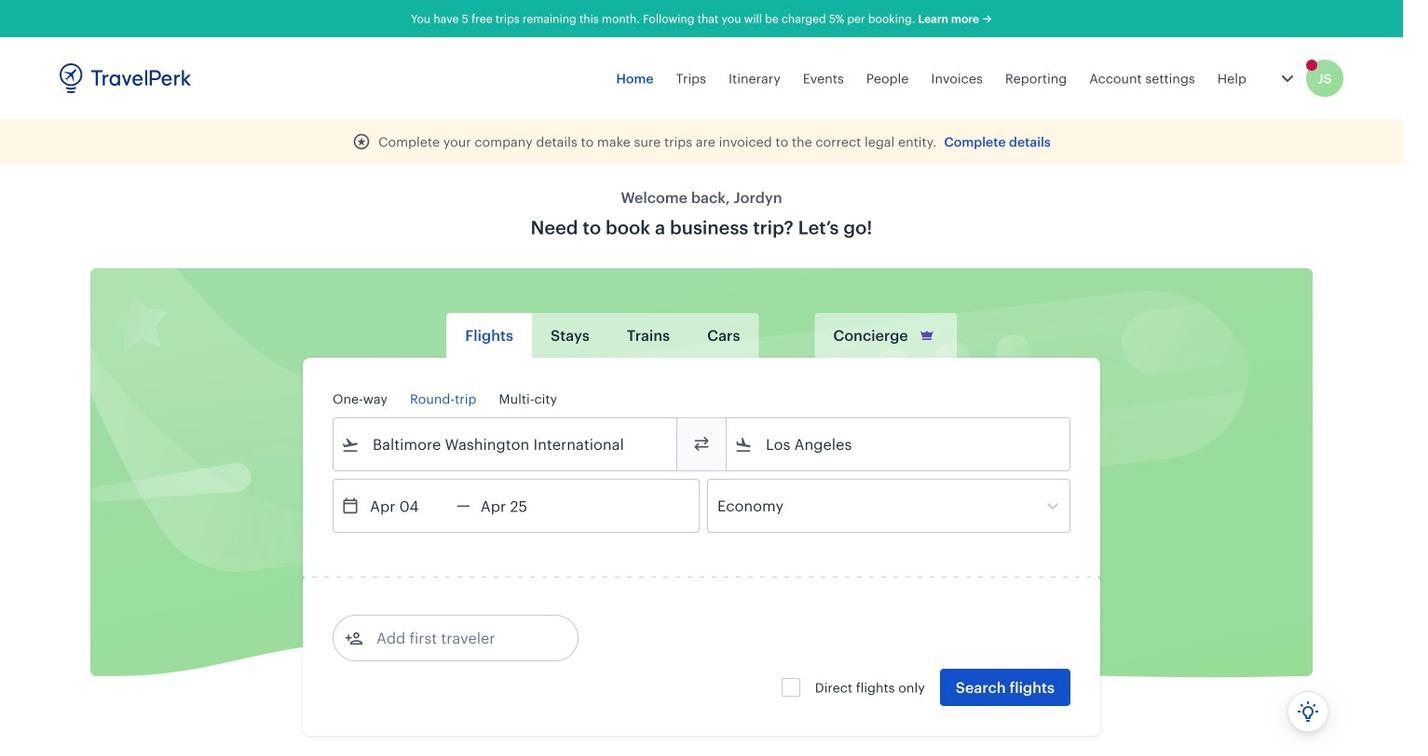 Task type: describe. For each thing, give the bounding box(es) containing it.
Return text field
[[471, 480, 567, 532]]

To search field
[[753, 430, 1046, 460]]

Depart text field
[[360, 480, 457, 532]]

From search field
[[360, 430, 653, 460]]

Add first traveler search field
[[364, 624, 557, 653]]



